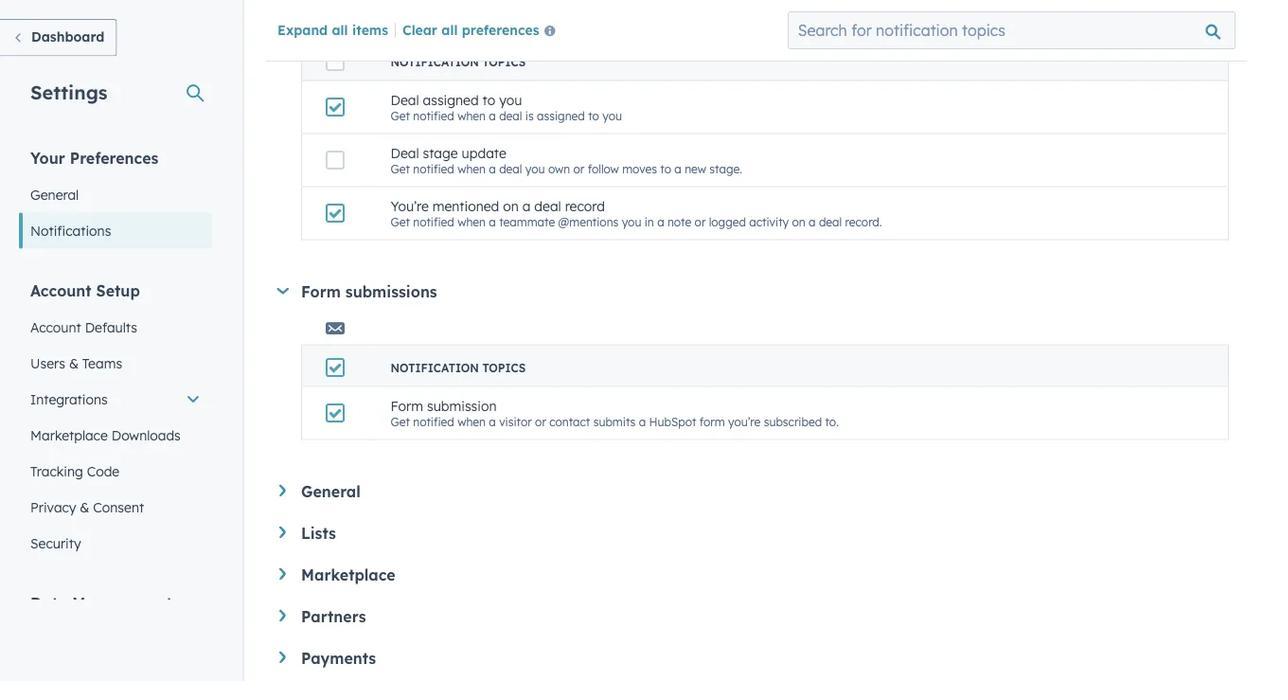Task type: vqa. For each thing, say whether or not it's contained in the screenshot.
more
no



Task type: locate. For each thing, give the bounding box(es) containing it.
get left the mentioned
[[391, 214, 410, 229]]

notification topics
[[391, 54, 526, 69], [391, 360, 526, 375]]

deal inside deal assigned to you get notified when a deal is assigned to you
[[391, 92, 419, 108]]

notification topics up submission
[[391, 360, 526, 375]]

1 vertical spatial or
[[695, 214, 706, 229]]

notification up submission
[[391, 360, 479, 375]]

a
[[489, 108, 496, 122], [489, 161, 496, 175], [675, 161, 682, 175], [523, 198, 531, 214], [489, 214, 496, 229], [658, 214, 665, 229], [809, 214, 816, 229], [489, 414, 496, 428], [639, 414, 646, 428]]

or right note
[[695, 214, 706, 229]]

&
[[69, 355, 79, 371], [80, 499, 89, 515]]

1 vertical spatial notification topics
[[391, 360, 526, 375]]

notified up 'stage'
[[413, 108, 455, 122]]

you left in
[[622, 214, 642, 229]]

account for account setup
[[30, 281, 92, 300]]

when
[[458, 108, 486, 122], [458, 161, 486, 175], [458, 214, 486, 229], [458, 414, 486, 428]]

general down your
[[30, 186, 79, 203]]

a left teammate
[[489, 214, 496, 229]]

clear all preferences button
[[403, 20, 563, 42]]

0 vertical spatial notification
[[391, 54, 479, 69]]

0 horizontal spatial &
[[69, 355, 79, 371]]

deal stage update get notified when a deal you own or follow moves to a new stage.
[[391, 145, 743, 175]]

marketplace down integrations
[[30, 427, 108, 443]]

when left teammate
[[458, 214, 486, 229]]

topics down preferences
[[483, 54, 526, 69]]

deal left is
[[499, 108, 522, 122]]

users & teams
[[30, 355, 122, 371]]

setup
[[96, 281, 140, 300]]

a up the mentioned
[[489, 161, 496, 175]]

tracking code
[[30, 463, 120, 479]]

expand all items
[[278, 21, 388, 38]]

1 horizontal spatial all
[[442, 21, 458, 38]]

management
[[72, 593, 172, 612]]

tracking
[[30, 463, 83, 479]]

logged
[[709, 214, 746, 229]]

form left submissions
[[301, 282, 341, 301]]

to
[[483, 92, 496, 108], [588, 108, 599, 122], [661, 161, 672, 175]]

privacy
[[30, 499, 76, 515]]

contact
[[550, 414, 590, 428]]

0 horizontal spatial assigned
[[423, 92, 479, 108]]

0 vertical spatial or
[[574, 161, 585, 175]]

a right "activity"
[[809, 214, 816, 229]]

clear all preferences
[[403, 21, 540, 38]]

submissions
[[346, 282, 437, 301]]

account up account defaults
[[30, 281, 92, 300]]

marketplace downloads
[[30, 427, 181, 443]]

marketplace inside account setup element
[[30, 427, 108, 443]]

1 when from the top
[[458, 108, 486, 122]]

notification down clear
[[391, 54, 479, 69]]

dashboard link
[[0, 19, 117, 56]]

on right "activity"
[[792, 214, 806, 229]]

notified up you're in the left top of the page
[[413, 161, 455, 175]]

to up deal stage update get notified when a deal you own or follow moves to a new stage.
[[588, 108, 599, 122]]

0 vertical spatial account
[[30, 281, 92, 300]]

account defaults link
[[19, 309, 212, 345]]

when up update
[[458, 108, 486, 122]]

@mentions
[[558, 214, 619, 229]]

1 horizontal spatial or
[[574, 161, 585, 175]]

get inside deal assigned to you get notified when a deal is assigned to you
[[391, 108, 410, 122]]

2 get from the top
[[391, 161, 410, 175]]

2 horizontal spatial or
[[695, 214, 706, 229]]

general
[[30, 186, 79, 203], [301, 482, 361, 501]]

you left own
[[526, 161, 545, 175]]

& for privacy
[[80, 499, 89, 515]]

general up lists at the bottom left of the page
[[301, 482, 361, 501]]

notified left the visitor
[[413, 414, 455, 428]]

get inside you're mentioned on a deal record get notified when a teammate @mentions you in a note or logged activity on a deal record.
[[391, 214, 410, 229]]

all inside button
[[442, 21, 458, 38]]

0 horizontal spatial general
[[30, 186, 79, 203]]

stage.
[[710, 161, 743, 175]]

lists
[[301, 523, 336, 542]]

caret image for lists
[[279, 526, 286, 538]]

caret image for payments
[[279, 651, 286, 663]]

activity
[[750, 214, 789, 229]]

0 vertical spatial notification topics
[[391, 54, 526, 69]]

you
[[499, 92, 522, 108], [603, 108, 622, 122], [526, 161, 545, 175], [622, 214, 642, 229]]

marketplace for marketplace
[[301, 565, 396, 584]]

your
[[30, 148, 65, 167]]

0 vertical spatial caret image
[[279, 526, 286, 538]]

& right users
[[69, 355, 79, 371]]

all for expand
[[332, 21, 348, 38]]

4 notified from the top
[[413, 414, 455, 428]]

2 account from the top
[[30, 319, 81, 335]]

general link
[[19, 177, 212, 213]]

all
[[332, 21, 348, 38], [442, 21, 458, 38]]

assigned right is
[[537, 108, 585, 122]]

general inside 'link'
[[30, 186, 79, 203]]

notified
[[413, 108, 455, 122], [413, 161, 455, 175], [413, 214, 455, 229], [413, 414, 455, 428]]

4 when from the top
[[458, 414, 486, 428]]

assigned
[[423, 92, 479, 108], [537, 108, 585, 122]]

when up the mentioned
[[458, 161, 486, 175]]

0 horizontal spatial or
[[535, 414, 546, 428]]

3 notified from the top
[[413, 214, 455, 229]]

1 deal from the top
[[391, 92, 419, 108]]

form for form submissions
[[301, 282, 341, 301]]

1 vertical spatial caret image
[[279, 610, 286, 622]]

get
[[391, 108, 410, 122], [391, 161, 410, 175], [391, 214, 410, 229], [391, 414, 410, 428]]

all left 'items'
[[332, 21, 348, 38]]

deal for deal stage update
[[391, 145, 419, 161]]

0 horizontal spatial marketplace
[[30, 427, 108, 443]]

form submission get notified when a visitor or contact submits a hubspot form you're subscribed to.
[[391, 398, 839, 428]]

a left is
[[489, 108, 496, 122]]

account
[[30, 281, 92, 300], [30, 319, 81, 335]]

caret image inside partners dropdown button
[[279, 610, 286, 622]]

caret image for marketplace
[[279, 568, 286, 580]]

1 vertical spatial &
[[80, 499, 89, 515]]

get up you're in the left top of the page
[[391, 161, 410, 175]]

1 horizontal spatial marketplace
[[301, 565, 396, 584]]

1 vertical spatial form
[[391, 398, 423, 414]]

2 deal from the top
[[391, 145, 419, 161]]

2 caret image from the top
[[279, 610, 286, 622]]

on
[[503, 198, 519, 214], [792, 214, 806, 229]]

1 vertical spatial deal
[[391, 145, 419, 161]]

own
[[548, 161, 570, 175]]

2 when from the top
[[458, 161, 486, 175]]

0 vertical spatial form
[[301, 282, 341, 301]]

caret image inside the lists dropdown button
[[279, 526, 286, 538]]

hubspot
[[649, 414, 697, 428]]

you're mentioned on a deal record get notified when a teammate @mentions you in a note or logged activity on a deal record.
[[391, 198, 882, 229]]

0 vertical spatial &
[[69, 355, 79, 371]]

teams
[[82, 355, 122, 371]]

you're
[[391, 198, 429, 214]]

caret image left lists at the bottom left of the page
[[279, 526, 286, 538]]

0 vertical spatial deal
[[391, 92, 419, 108]]

integrations button
[[19, 381, 212, 417]]

1 all from the left
[[332, 21, 348, 38]]

1 topics from the top
[[483, 54, 526, 69]]

account for account defaults
[[30, 319, 81, 335]]

expand all items button
[[278, 21, 388, 38]]

1 horizontal spatial general
[[301, 482, 361, 501]]

or inside you're mentioned on a deal record get notified when a teammate @mentions you in a note or logged activity on a deal record.
[[695, 214, 706, 229]]

users & teams link
[[19, 345, 212, 381]]

payments
[[301, 648, 376, 667]]

caret image inside marketplace dropdown button
[[279, 568, 286, 580]]

1 vertical spatial marketplace
[[301, 565, 396, 584]]

marketplace downloads link
[[19, 417, 212, 453]]

1 horizontal spatial form
[[391, 398, 423, 414]]

1 notified from the top
[[413, 108, 455, 122]]

form left submission
[[391, 398, 423, 414]]

your preferences
[[30, 148, 159, 167]]

1 vertical spatial notification
[[391, 360, 479, 375]]

when inside form submission get notified when a visitor or contact submits a hubspot form you're subscribed to.
[[458, 414, 486, 428]]

caret image inside payments dropdown button
[[279, 651, 286, 663]]

or right the visitor
[[535, 414, 546, 428]]

items
[[352, 21, 388, 38]]

0 horizontal spatial all
[[332, 21, 348, 38]]

caret image for partners
[[279, 610, 286, 622]]

caret image
[[277, 288, 289, 294], [279, 485, 286, 497], [279, 568, 286, 580], [279, 651, 286, 663]]

0 horizontal spatial form
[[301, 282, 341, 301]]

3 when from the top
[[458, 214, 486, 229]]

1 vertical spatial topics
[[483, 360, 526, 375]]

update
[[462, 145, 507, 161]]

1 notification topics from the top
[[391, 54, 526, 69]]

you up follow
[[603, 108, 622, 122]]

topics up the visitor
[[483, 360, 526, 375]]

2 horizontal spatial to
[[661, 161, 672, 175]]

2 notified from the top
[[413, 161, 455, 175]]

topics
[[483, 54, 526, 69], [483, 360, 526, 375]]

0 vertical spatial topics
[[483, 54, 526, 69]]

expand
[[278, 21, 328, 38]]

notified inside deal assigned to you get notified when a deal is assigned to you
[[413, 108, 455, 122]]

marketplace
[[30, 427, 108, 443], [301, 565, 396, 584]]

deal down clear
[[391, 92, 419, 108]]

1 horizontal spatial to
[[588, 108, 599, 122]]

notifications link
[[19, 213, 212, 249]]

notified down 'stage'
[[413, 214, 455, 229]]

caret image inside "general" dropdown button
[[279, 485, 286, 497]]

marketplace up partners
[[301, 565, 396, 584]]

deal inside deal stage update get notified when a deal you own or follow moves to a new stage.
[[391, 145, 419, 161]]

when left the visitor
[[458, 414, 486, 428]]

is
[[526, 108, 534, 122]]

deal inside deal stage update get notified when a deal you own or follow moves to a new stage.
[[499, 161, 522, 175]]

to right moves
[[661, 161, 672, 175]]

to left is
[[483, 92, 496, 108]]

integrations
[[30, 391, 108, 407]]

notifications
[[30, 222, 111, 239]]

stage
[[423, 145, 458, 161]]

account setup element
[[19, 280, 212, 561]]

notified inside you're mentioned on a deal record get notified when a teammate @mentions you in a note or logged activity on a deal record.
[[413, 214, 455, 229]]

caret image left partners
[[279, 610, 286, 622]]

get down clear
[[391, 108, 410, 122]]

1 horizontal spatial &
[[80, 499, 89, 515]]

deal left 'stage'
[[391, 145, 419, 161]]

deal left record
[[535, 198, 561, 214]]

2 all from the left
[[442, 21, 458, 38]]

1 account from the top
[[30, 281, 92, 300]]

account up users
[[30, 319, 81, 335]]

or
[[574, 161, 585, 175], [695, 214, 706, 229], [535, 414, 546, 428]]

2 vertical spatial or
[[535, 414, 546, 428]]

when inside you're mentioned on a deal record get notified when a teammate @mentions you in a note or logged activity on a deal record.
[[458, 214, 486, 229]]

new
[[685, 161, 707, 175]]

notification topics down clear all preferences
[[391, 54, 526, 69]]

0 vertical spatial general
[[30, 186, 79, 203]]

0 vertical spatial marketplace
[[30, 427, 108, 443]]

security
[[30, 535, 81, 551]]

all right clear
[[442, 21, 458, 38]]

1 horizontal spatial assigned
[[537, 108, 585, 122]]

1 get from the top
[[391, 108, 410, 122]]

notification
[[391, 54, 479, 69], [391, 360, 479, 375]]

consent
[[93, 499, 144, 515]]

& right privacy
[[80, 499, 89, 515]]

submission
[[427, 398, 497, 414]]

3 get from the top
[[391, 214, 410, 229]]

on right the mentioned
[[503, 198, 519, 214]]

1 caret image from the top
[[279, 526, 286, 538]]

or right own
[[574, 161, 585, 175]]

teammate
[[499, 214, 555, 229]]

subscribed
[[764, 414, 822, 428]]

get left submission
[[391, 414, 410, 428]]

1 horizontal spatial on
[[792, 214, 806, 229]]

in
[[645, 214, 654, 229]]

assigned up 'stage'
[[423, 92, 479, 108]]

a right in
[[658, 214, 665, 229]]

1 vertical spatial account
[[30, 319, 81, 335]]

form for form submission get notified when a visitor or contact submits a hubspot form you're subscribed to.
[[391, 398, 423, 414]]

security link
[[19, 525, 212, 561]]

caret image
[[279, 526, 286, 538], [279, 610, 286, 622]]

caret image inside the 'form submissions' dropdown button
[[277, 288, 289, 294]]

4 get from the top
[[391, 414, 410, 428]]

deal left own
[[499, 161, 522, 175]]

form inside form submission get notified when a visitor or contact submits a hubspot form you're subscribed to.
[[391, 398, 423, 414]]

preferences
[[462, 21, 540, 38]]

deal
[[499, 108, 522, 122], [499, 161, 522, 175], [535, 198, 561, 214], [819, 214, 842, 229]]



Task type: describe. For each thing, give the bounding box(es) containing it.
clear
[[403, 21, 438, 38]]

deal left the record.
[[819, 214, 842, 229]]

visitor
[[499, 414, 532, 428]]

account defaults
[[30, 319, 137, 335]]

partners button
[[279, 607, 1230, 626]]

form
[[700, 414, 725, 428]]

2 topics from the top
[[483, 360, 526, 375]]

caret image for form submissions
[[277, 288, 289, 294]]

record
[[565, 198, 605, 214]]

settings
[[30, 80, 108, 104]]

data management
[[30, 593, 172, 612]]

privacy & consent
[[30, 499, 144, 515]]

2 notification from the top
[[391, 360, 479, 375]]

partners
[[301, 607, 366, 626]]

code
[[87, 463, 120, 479]]

deal assigned to you get notified when a deal is assigned to you
[[391, 92, 622, 122]]

all for clear
[[442, 21, 458, 38]]

deal inside deal assigned to you get notified when a deal is assigned to you
[[499, 108, 522, 122]]

get inside form submission get notified when a visitor or contact submits a hubspot form you're subscribed to.
[[391, 414, 410, 428]]

notified inside deal stage update get notified when a deal you own or follow moves to a new stage.
[[413, 161, 455, 175]]

1 vertical spatial general
[[301, 482, 361, 501]]

lists button
[[279, 523, 1230, 542]]

or inside form submission get notified when a visitor or contact submits a hubspot form you're subscribed to.
[[535, 414, 546, 428]]

a inside deal assigned to you get notified when a deal is assigned to you
[[489, 108, 496, 122]]

marketplace for marketplace downloads
[[30, 427, 108, 443]]

submits
[[594, 414, 636, 428]]

a left the visitor
[[489, 414, 496, 428]]

data
[[30, 593, 68, 612]]

account setup
[[30, 281, 140, 300]]

marketplace button
[[279, 565, 1230, 584]]

1 notification from the top
[[391, 54, 479, 69]]

you inside deal stage update get notified when a deal you own or follow moves to a new stage.
[[526, 161, 545, 175]]

your preferences element
[[19, 147, 212, 249]]

moves
[[622, 161, 657, 175]]

note
[[668, 214, 692, 229]]

deal for deal assigned to you
[[391, 92, 419, 108]]

you inside you're mentioned on a deal record get notified when a teammate @mentions you in a note or logged activity on a deal record.
[[622, 214, 642, 229]]

0 horizontal spatial to
[[483, 92, 496, 108]]

or inside deal stage update get notified when a deal you own or follow moves to a new stage.
[[574, 161, 585, 175]]

when inside deal assigned to you get notified when a deal is assigned to you
[[458, 108, 486, 122]]

form submissions
[[301, 282, 437, 301]]

a left new
[[675, 161, 682, 175]]

record.
[[846, 214, 882, 229]]

form submissions button
[[276, 282, 1230, 301]]

get inside deal stage update get notified when a deal you own or follow moves to a new stage.
[[391, 161, 410, 175]]

mentioned
[[433, 198, 500, 214]]

to.
[[825, 414, 839, 428]]

users
[[30, 355, 65, 371]]

follow
[[588, 161, 619, 175]]

you're
[[729, 414, 761, 428]]

downloads
[[112, 427, 181, 443]]

payments button
[[279, 648, 1230, 667]]

Search for notification topics search field
[[788, 11, 1236, 49]]

to inside deal stage update get notified when a deal you own or follow moves to a new stage.
[[661, 161, 672, 175]]

2 notification topics from the top
[[391, 360, 526, 375]]

notified inside form submission get notified when a visitor or contact submits a hubspot form you're subscribed to.
[[413, 414, 455, 428]]

when inside deal stage update get notified when a deal you own or follow moves to a new stage.
[[458, 161, 486, 175]]

caret image for general
[[279, 485, 286, 497]]

defaults
[[85, 319, 137, 335]]

a left record
[[523, 198, 531, 214]]

preferences
[[70, 148, 159, 167]]

0 horizontal spatial on
[[503, 198, 519, 214]]

dashboard
[[31, 28, 105, 45]]

privacy & consent link
[[19, 489, 212, 525]]

a right submits
[[639, 414, 646, 428]]

& for users
[[69, 355, 79, 371]]

you left is
[[499, 92, 522, 108]]

general button
[[279, 482, 1230, 501]]

tracking code link
[[19, 453, 212, 489]]



